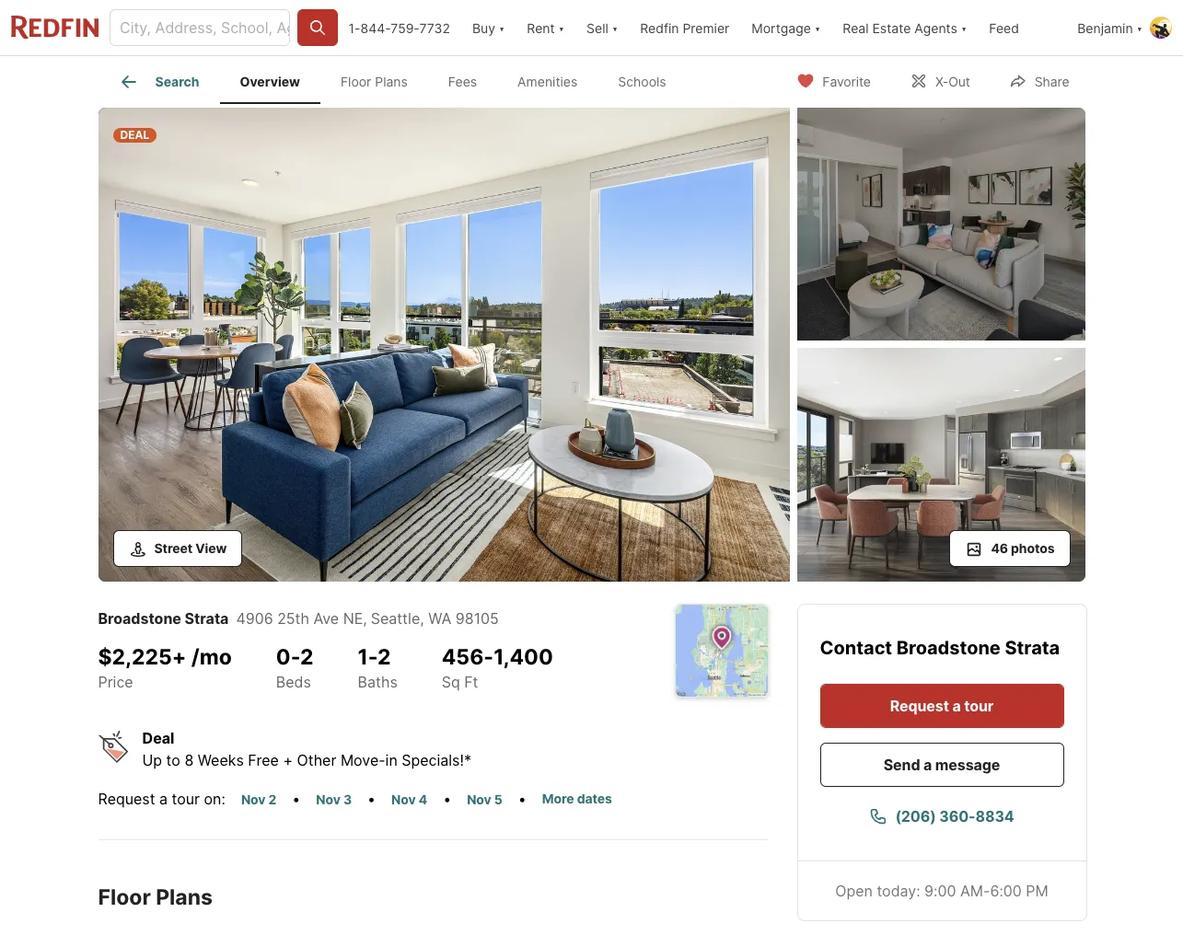 Task type: describe. For each thing, give the bounding box(es) containing it.
8834
[[976, 807, 1015, 826]]

a for send a message
[[924, 756, 932, 774]]

plans inside floor plans tab
[[375, 74, 408, 90]]

98105
[[456, 609, 499, 628]]

1-844-759-7732
[[349, 20, 450, 35]]

more
[[542, 791, 574, 806]]

deal
[[120, 128, 150, 142]]

3
[[343, 792, 352, 807]]

schools tab
[[598, 60, 687, 104]]

buy
[[472, 20, 495, 35]]

nov 4
[[391, 792, 427, 807]]

amenities
[[518, 74, 578, 90]]

1 , from the left
[[363, 609, 367, 628]]

1 horizontal spatial broadstone
[[897, 637, 1001, 659]]

deal link
[[98, 108, 790, 585]]

mortgage ▾ button
[[741, 0, 832, 55]]

beds
[[276, 673, 311, 692]]

1 vertical spatial floor
[[98, 885, 151, 910]]

send a message button
[[820, 743, 1064, 787]]

move-
[[341, 751, 386, 769]]

5 ▾ from the left
[[961, 20, 967, 35]]

456-
[[442, 645, 494, 671]]

amenities tab
[[497, 60, 598, 104]]

contact
[[820, 637, 893, 659]]

tour for request a tour
[[964, 697, 994, 715]]

out
[[949, 73, 970, 89]]

share
[[1035, 73, 1070, 89]]

nov for nov 4
[[391, 792, 416, 807]]

real
[[843, 20, 869, 35]]

tab list containing search
[[98, 56, 701, 104]]

price
[[98, 673, 133, 692]]

759-
[[391, 20, 419, 35]]

wa
[[428, 609, 452, 628]]

search link
[[118, 71, 199, 93]]

message
[[936, 756, 1000, 774]]

(206)
[[895, 807, 936, 826]]

ne
[[343, 609, 363, 628]]

0-2 beds
[[276, 645, 314, 692]]

buy ▾ button
[[461, 0, 516, 55]]

street view button
[[113, 530, 242, 567]]

street view
[[154, 540, 227, 556]]

view
[[195, 540, 227, 556]]

baths
[[358, 673, 398, 692]]

schools
[[618, 74, 666, 90]]

4
[[419, 792, 427, 807]]

456-1,400 sq ft
[[442, 645, 553, 692]]

City, Address, School, Agent, ZIP search field
[[110, 9, 290, 46]]

nov for nov 3
[[316, 792, 341, 807]]

fees tab
[[428, 60, 497, 104]]

(206) 360-8834 button
[[820, 794, 1064, 839]]

estate
[[873, 20, 911, 35]]

rent ▾
[[527, 20, 565, 35]]

rent ▾ button
[[516, 0, 576, 55]]

open today: 9:00 am-6:00 pm
[[836, 882, 1049, 900]]

nov 3
[[316, 792, 352, 807]]

request a tour on:
[[98, 790, 226, 808]]

redfin premier
[[640, 20, 730, 35]]

rent ▾ button
[[527, 0, 565, 55]]

844-
[[361, 20, 391, 35]]

redfin premier button
[[629, 0, 741, 55]]

6:00
[[990, 882, 1022, 900]]

▾ for sell ▾
[[612, 20, 618, 35]]

request for request a tour
[[890, 697, 949, 715]]

7732
[[419, 20, 450, 35]]

free
[[248, 751, 279, 769]]

360-
[[940, 807, 976, 826]]

$2,225+ /mo price
[[98, 645, 232, 692]]

$2,225+
[[98, 645, 186, 671]]

• for nov 3
[[368, 790, 376, 808]]

agents
[[915, 20, 958, 35]]

mortgage
[[752, 20, 811, 35]]

sell ▾ button
[[587, 0, 618, 55]]

overview tab
[[220, 60, 320, 104]]

benjamin
[[1078, 20, 1133, 35]]

seattle
[[371, 609, 420, 628]]

5
[[494, 792, 503, 807]]

real estate agents ▾ link
[[843, 0, 967, 55]]

8
[[185, 751, 194, 769]]

favorite
[[823, 73, 871, 89]]

nov 2 button
[[233, 789, 285, 810]]

request a tour button
[[820, 684, 1064, 728]]

+
[[283, 751, 293, 769]]

4906
[[236, 609, 273, 628]]

2 , from the left
[[420, 609, 424, 628]]

sell ▾
[[587, 20, 618, 35]]

floor inside tab
[[341, 74, 371, 90]]

0 vertical spatial broadstone
[[98, 609, 181, 628]]

• for nov 4
[[443, 790, 451, 808]]

up
[[142, 751, 162, 769]]

46
[[991, 540, 1008, 556]]

sell ▾ button
[[576, 0, 629, 55]]

sell
[[587, 20, 609, 35]]

feed
[[989, 20, 1019, 35]]



Task type: locate. For each thing, give the bounding box(es) containing it.
/mo
[[191, 645, 232, 671]]

▾ left user photo
[[1137, 20, 1143, 35]]

• right 3 in the left of the page
[[368, 790, 376, 808]]

0 vertical spatial floor
[[341, 74, 371, 90]]

▾ right agents
[[961, 20, 967, 35]]

request down "contact broadstone strata"
[[890, 697, 949, 715]]

specials!*
[[402, 751, 471, 769]]

request inside button
[[890, 697, 949, 715]]

2 • from the left
[[368, 790, 376, 808]]

0 vertical spatial plans
[[375, 74, 408, 90]]

floor plans tab
[[320, 60, 428, 104]]

nov left the 5
[[467, 792, 492, 807]]

1 vertical spatial request
[[98, 790, 155, 808]]

▾ right rent
[[559, 20, 565, 35]]

• right the 5
[[518, 790, 527, 808]]

nov left 3 in the left of the page
[[316, 792, 341, 807]]

tab list
[[98, 56, 701, 104]]

1 horizontal spatial 2
[[300, 645, 314, 671]]

nov 3 button
[[308, 789, 360, 810]]

2 ▾ from the left
[[559, 20, 565, 35]]

x-out button
[[894, 61, 986, 99]]

▾ right buy
[[499, 20, 505, 35]]

0 horizontal spatial ,
[[363, 609, 367, 628]]

,
[[363, 609, 367, 628], [420, 609, 424, 628]]

• for nov 5
[[518, 790, 527, 808]]

0 horizontal spatial plans
[[156, 885, 213, 910]]

1- right submit search icon
[[349, 20, 361, 35]]

2 up baths
[[378, 645, 391, 671]]

request
[[890, 697, 949, 715], [98, 790, 155, 808]]

1- up baths
[[358, 645, 378, 671]]

deal
[[142, 729, 174, 747]]

nov 5 button
[[459, 789, 511, 810]]

floor plans inside floor plans tab
[[341, 74, 408, 90]]

sq
[[442, 673, 460, 692]]

nov 5
[[467, 792, 503, 807]]

real estate agents ▾
[[843, 20, 967, 35]]

broadstone strata 4906 25th ave ne , seattle , wa 98105
[[98, 609, 499, 628]]

nov
[[241, 792, 266, 807], [316, 792, 341, 807], [391, 792, 416, 807], [467, 792, 492, 807]]

1-844-759-7732 link
[[349, 20, 450, 35]]

tour inside button
[[964, 697, 994, 715]]

strata
[[185, 609, 229, 628], [1005, 637, 1060, 659]]

send a message
[[884, 756, 1000, 774]]

ave
[[314, 609, 339, 628]]

broadstone up $2,225+
[[98, 609, 181, 628]]

• right 4
[[443, 790, 451, 808]]

0 horizontal spatial request
[[98, 790, 155, 808]]

to
[[166, 751, 180, 769]]

a for request a tour on:
[[159, 790, 168, 808]]

open
[[836, 882, 873, 900]]

4 nov from the left
[[467, 792, 492, 807]]

dates
[[577, 791, 612, 806]]

0 horizontal spatial broadstone
[[98, 609, 181, 628]]

overview
[[240, 74, 300, 90]]

rent
[[527, 20, 555, 35]]

ft
[[464, 673, 478, 692]]

a right send
[[924, 756, 932, 774]]

send
[[884, 756, 920, 774]]

on:
[[204, 790, 226, 808]]

nov for nov 5
[[467, 792, 492, 807]]

1- for 844-
[[349, 20, 361, 35]]

1 horizontal spatial a
[[924, 756, 932, 774]]

• for nov 2
[[292, 790, 300, 808]]

2 inside button
[[268, 792, 277, 807]]

1 horizontal spatial plans
[[375, 74, 408, 90]]

redfin
[[640, 20, 679, 35]]

1 vertical spatial 1-
[[358, 645, 378, 671]]

0 horizontal spatial tour
[[172, 790, 200, 808]]

nov left 4
[[391, 792, 416, 807]]

0 vertical spatial request
[[890, 697, 949, 715]]

floor
[[341, 74, 371, 90], [98, 885, 151, 910]]

, left seattle
[[363, 609, 367, 628]]

0 vertical spatial a
[[953, 697, 961, 715]]

2 nov from the left
[[316, 792, 341, 807]]

▾ for mortgage ▾
[[815, 20, 821, 35]]

2 horizontal spatial 2
[[378, 645, 391, 671]]

(206) 360-8834 link
[[820, 794, 1064, 839]]

2 down free
[[268, 792, 277, 807]]

mortgage ▾
[[752, 20, 821, 35]]

0 vertical spatial strata
[[185, 609, 229, 628]]

pm
[[1026, 882, 1049, 900]]

▾ for benjamin ▾
[[1137, 20, 1143, 35]]

1-2 baths
[[358, 645, 398, 692]]

2 horizontal spatial a
[[953, 697, 961, 715]]

nov 2
[[241, 792, 277, 807]]

1 vertical spatial a
[[924, 756, 932, 774]]

image image
[[98, 108, 790, 582], [797, 108, 1085, 341], [797, 348, 1085, 582]]

0 vertical spatial tour
[[964, 697, 994, 715]]

•
[[292, 790, 300, 808], [368, 790, 376, 808], [443, 790, 451, 808], [518, 790, 527, 808]]

search
[[155, 74, 199, 90]]

1,400
[[494, 645, 553, 671]]

3 ▾ from the left
[[612, 20, 618, 35]]

tour left on:
[[172, 790, 200, 808]]

favorite button
[[781, 61, 887, 99]]

deal up to 8 weeks free + other move-in specials!*
[[142, 729, 471, 769]]

4 ▾ from the left
[[815, 20, 821, 35]]

6 ▾ from the left
[[1137, 20, 1143, 35]]

a up the message
[[953, 697, 961, 715]]

today:
[[877, 882, 921, 900]]

0-
[[276, 645, 300, 671]]

a for request a tour
[[953, 697, 961, 715]]

more dates button
[[534, 788, 621, 809]]

x-out
[[936, 73, 970, 89]]

1 ▾ from the left
[[499, 20, 505, 35]]

broadstone
[[98, 609, 181, 628], [897, 637, 1001, 659]]

1- for 2
[[358, 645, 378, 671]]

0 horizontal spatial a
[[159, 790, 168, 808]]

tour for request a tour on:
[[172, 790, 200, 808]]

nov 4 button
[[383, 789, 436, 810]]

3 nov from the left
[[391, 792, 416, 807]]

2 vertical spatial a
[[159, 790, 168, 808]]

4 • from the left
[[518, 790, 527, 808]]

request down the up
[[98, 790, 155, 808]]

premier
[[683, 20, 730, 35]]

▾ right sell
[[612, 20, 618, 35]]

0 vertical spatial 1-
[[349, 20, 361, 35]]

9:00
[[925, 882, 956, 900]]

in
[[386, 751, 398, 769]]

1 horizontal spatial tour
[[964, 697, 994, 715]]

benjamin ▾
[[1078, 20, 1143, 35]]

3 • from the left
[[443, 790, 451, 808]]

submit search image
[[308, 18, 327, 37]]

2 inside '1-2 baths'
[[378, 645, 391, 671]]

2 for 0-2
[[300, 645, 314, 671]]

photos
[[1011, 540, 1055, 556]]

1 horizontal spatial ,
[[420, 609, 424, 628]]

1 vertical spatial floor plans
[[98, 885, 213, 910]]

(206) 360-8834
[[895, 807, 1015, 826]]

mortgage ▾ button
[[752, 0, 821, 55]]

0 vertical spatial floor plans
[[341, 74, 408, 90]]

0 horizontal spatial floor plans
[[98, 885, 213, 910]]

nov for nov 2
[[241, 792, 266, 807]]

more dates
[[542, 791, 612, 806]]

tour up the message
[[964, 697, 994, 715]]

1 horizontal spatial request
[[890, 697, 949, 715]]

1 • from the left
[[292, 790, 300, 808]]

▾ right "mortgage"
[[815, 20, 821, 35]]

0 horizontal spatial strata
[[185, 609, 229, 628]]

0 horizontal spatial 2
[[268, 792, 277, 807]]

map entry image
[[676, 605, 768, 697]]

▾ for buy ▾
[[499, 20, 505, 35]]

, left wa
[[420, 609, 424, 628]]

contact broadstone strata
[[820, 637, 1060, 659]]

2 up beds
[[300, 645, 314, 671]]

street
[[154, 540, 193, 556]]

1 vertical spatial plans
[[156, 885, 213, 910]]

feed button
[[978, 0, 1067, 55]]

▾ for rent ▾
[[559, 20, 565, 35]]

1 horizontal spatial floor plans
[[341, 74, 408, 90]]

broadstone up request a tour button
[[897, 637, 1001, 659]]

1 vertical spatial strata
[[1005, 637, 1060, 659]]

share button
[[993, 61, 1085, 99]]

0 horizontal spatial floor
[[98, 885, 151, 910]]

a down to
[[159, 790, 168, 808]]

tour
[[964, 697, 994, 715], [172, 790, 200, 808]]

1- inside '1-2 baths'
[[358, 645, 378, 671]]

1 horizontal spatial strata
[[1005, 637, 1060, 659]]

1 vertical spatial broadstone
[[897, 637, 1001, 659]]

2 for 1-2
[[378, 645, 391, 671]]

nov right on:
[[241, 792, 266, 807]]

1 horizontal spatial floor
[[341, 74, 371, 90]]

1 nov from the left
[[241, 792, 266, 807]]

1 vertical spatial tour
[[172, 790, 200, 808]]

request for request a tour on:
[[98, 790, 155, 808]]

fees
[[448, 74, 477, 90]]

user photo image
[[1150, 17, 1172, 39]]

• right nov 2
[[292, 790, 300, 808]]

buy ▾ button
[[472, 0, 505, 55]]

2 inside 0-2 beds
[[300, 645, 314, 671]]

buy ▾
[[472, 20, 505, 35]]



Task type: vqa. For each thing, say whether or not it's contained in the screenshot.
Photo of 75 Chestnut St #605, Portland, ME 04101
no



